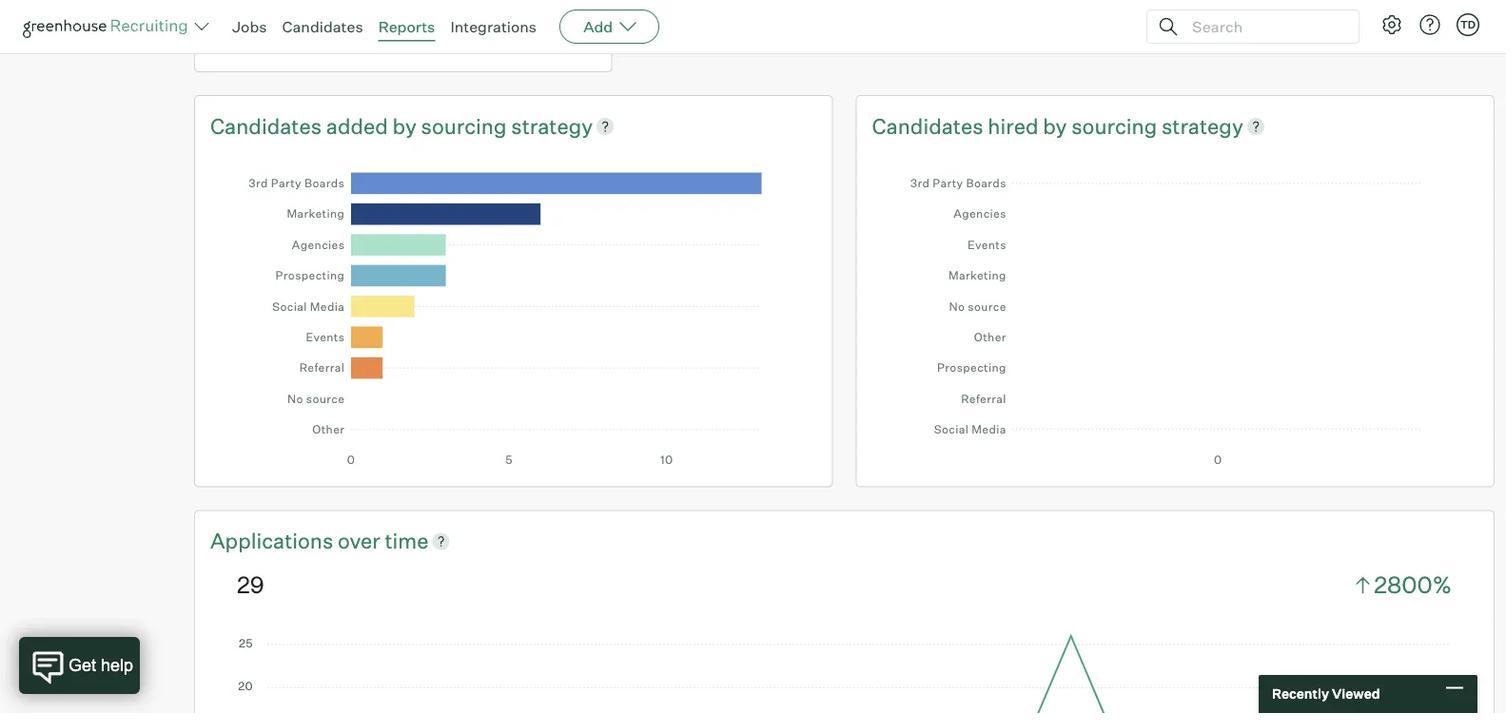 Task type: vqa. For each thing, say whether or not it's contained in the screenshot.
Candidates added by sourcing's the strategy
yes



Task type: locate. For each thing, give the bounding box(es) containing it.
td button
[[1453, 10, 1483, 40]]

by link for added
[[393, 111, 421, 140]]

recently viewed
[[1272, 686, 1380, 703]]

xychart image for candidates hired by sourcing
[[899, 158, 1452, 467]]

1 horizontal spatial by link
[[1043, 111, 1072, 140]]

by link right the hired
[[1043, 111, 1072, 140]]

candidates left the hired
[[872, 113, 983, 139]]

0 horizontal spatial strategy link
[[511, 111, 593, 140]]

by right the hired
[[1043, 113, 1067, 139]]

by link
[[393, 111, 421, 140], [1043, 111, 1072, 140]]

2 strategy link from the left
[[1162, 111, 1243, 140]]

0 horizontal spatial strategy
[[511, 113, 593, 139]]

1 sourcing link from the left
[[421, 111, 511, 140]]

by link for hired
[[1043, 111, 1072, 140]]

hired
[[988, 113, 1038, 139]]

candidates left added in the top of the page
[[210, 113, 322, 139]]

1 horizontal spatial sourcing
[[1072, 113, 1157, 139]]

candidates link
[[282, 17, 363, 36], [210, 111, 326, 140], [872, 111, 988, 140]]

candidates hired by sourcing
[[872, 113, 1162, 139]]

strategy for candidates hired by sourcing
[[1162, 113, 1243, 139]]

sourcing link
[[421, 111, 511, 140], [1072, 111, 1162, 140]]

recently
[[1272, 686, 1329, 703]]

0 horizontal spatial sourcing link
[[421, 111, 511, 140]]

1 horizontal spatial sourcing link
[[1072, 111, 1162, 140]]

sourcing link for candidates hired by sourcing
[[1072, 111, 1162, 140]]

0 horizontal spatial sourcing
[[421, 113, 507, 139]]

strategy
[[511, 113, 593, 139], [1162, 113, 1243, 139]]

2 sourcing from the left
[[1072, 113, 1157, 139]]

1 strategy link from the left
[[511, 111, 593, 140]]

by right added in the top of the page
[[393, 113, 417, 139]]

candidates for candidates hired by sourcing
[[872, 113, 983, 139]]

candidates
[[282, 17, 363, 36], [210, 113, 322, 139], [872, 113, 983, 139]]

2 by link from the left
[[1043, 111, 1072, 140]]

1 sourcing from the left
[[421, 113, 507, 139]]

applications link
[[210, 526, 338, 556]]

reports
[[378, 17, 435, 36]]

by
[[393, 113, 417, 139], [1043, 113, 1067, 139]]

added link
[[326, 111, 393, 140]]

candidates right jobs link
[[282, 17, 363, 36]]

sourcing
[[421, 113, 507, 139], [1072, 113, 1157, 139]]

strategy link
[[511, 111, 593, 140], [1162, 111, 1243, 140]]

1 horizontal spatial by
[[1043, 113, 1067, 139]]

time link
[[385, 526, 429, 556]]

0 horizontal spatial by link
[[393, 111, 421, 140]]

added
[[326, 113, 388, 139]]

xychart image
[[237, 158, 790, 467], [899, 158, 1452, 467], [237, 631, 1452, 714]]

strategy link for candidates added by sourcing
[[511, 111, 593, 140]]

time
[[385, 528, 429, 554]]

candidates for candidates
[[282, 17, 363, 36]]

integrations link
[[450, 17, 537, 36]]

viewed
[[1332, 686, 1380, 703]]

1 horizontal spatial strategy
[[1162, 113, 1243, 139]]

1 horizontal spatial strategy link
[[1162, 111, 1243, 140]]

candidates link for candidates hired by sourcing
[[872, 111, 988, 140]]

2 by from the left
[[1043, 113, 1067, 139]]

greenhouse recruiting image
[[23, 15, 194, 38]]

over link
[[338, 526, 385, 556]]

1 strategy from the left
[[511, 113, 593, 139]]

sourcing link for candidates added by sourcing
[[421, 111, 511, 140]]

1 by from the left
[[393, 113, 417, 139]]

1 by link from the left
[[393, 111, 421, 140]]

2 strategy from the left
[[1162, 113, 1243, 139]]

2 sourcing link from the left
[[1072, 111, 1162, 140]]

0 horizontal spatial by
[[393, 113, 417, 139]]

by link right added in the top of the page
[[393, 111, 421, 140]]

strategy for candidates added by sourcing
[[511, 113, 593, 139]]

add
[[583, 17, 613, 36]]



Task type: describe. For each thing, give the bounding box(es) containing it.
jobs
[[232, 17, 267, 36]]

over
[[338, 528, 380, 554]]

sourcing for candidates hired by sourcing
[[1072, 113, 1157, 139]]

xychart image for candidates added by sourcing
[[237, 158, 790, 467]]

—
[[214, 28, 237, 56]]

2800%
[[1374, 571, 1452, 599]]

29
[[237, 571, 264, 599]]

add button
[[560, 10, 659, 44]]

td
[[1460, 18, 1476, 31]]

by for added
[[393, 113, 417, 139]]

hired link
[[988, 111, 1043, 140]]

candidates added by sourcing
[[210, 113, 511, 139]]

td button
[[1457, 13, 1479, 36]]

configure image
[[1380, 13, 1403, 36]]

by for hired
[[1043, 113, 1067, 139]]

jobs link
[[232, 17, 267, 36]]

candidates for candidates added by sourcing
[[210, 113, 322, 139]]

applications
[[210, 528, 333, 554]]

integrations
[[450, 17, 537, 36]]

candidates link for candidates added by sourcing
[[210, 111, 326, 140]]

applications over
[[210, 528, 385, 554]]

strategy link for candidates hired by sourcing
[[1162, 111, 1243, 140]]

Search text field
[[1187, 13, 1341, 40]]

reports link
[[378, 17, 435, 36]]

sourcing for candidates added by sourcing
[[421, 113, 507, 139]]



